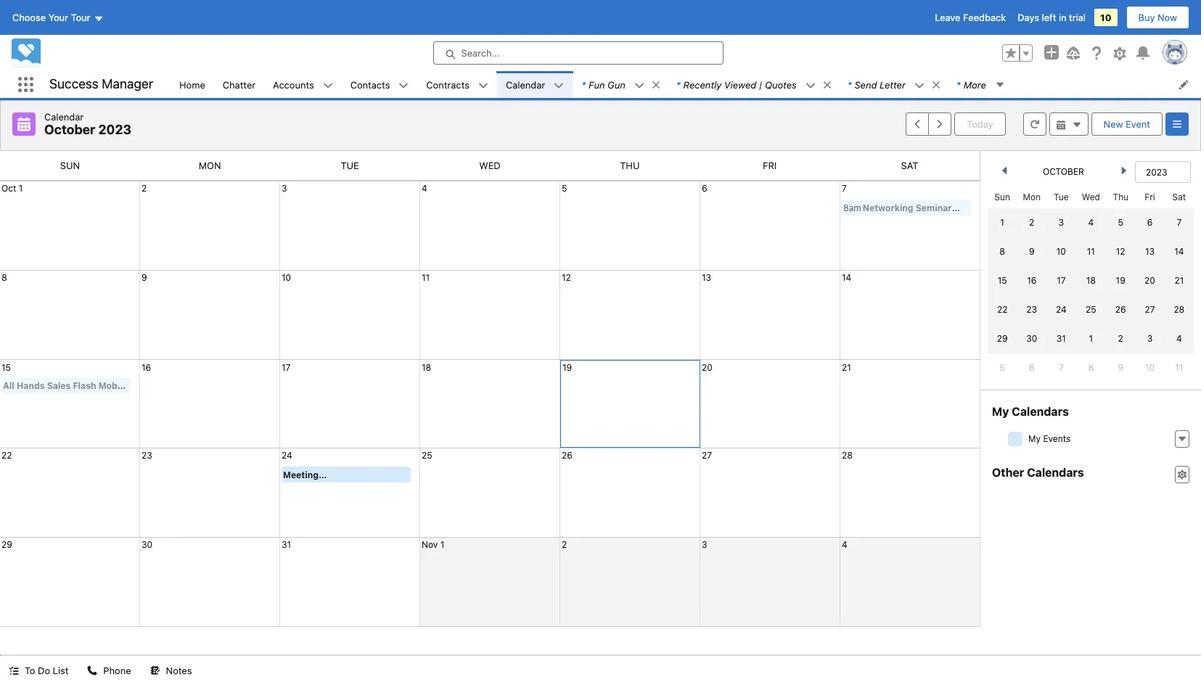 Task type: vqa. For each thing, say whether or not it's contained in the screenshot.
group
yes



Task type: describe. For each thing, give the bounding box(es) containing it.
sales
[[47, 380, 71, 391]]

1 horizontal spatial 11
[[1087, 246, 1095, 257]]

0 horizontal spatial 31
[[282, 539, 291, 550]]

|
[[759, 79, 762, 90]]

to do list
[[25, 665, 69, 676]]

0 vertical spatial 27
[[1145, 304, 1155, 315]]

0 horizontal spatial 3 button
[[282, 183, 287, 194]]

2 horizontal spatial 11
[[1175, 362, 1183, 373]]

1 horizontal spatial 12
[[1116, 246, 1125, 257]]

0 vertical spatial 8
[[1000, 246, 1005, 257]]

search...
[[461, 47, 500, 59]]

22 button
[[1, 450, 12, 461]]

0 vertical spatial fri
[[763, 160, 777, 171]]

8am networking seminar
[[843, 202, 952, 213]]

mob
[[98, 380, 117, 391]]

1 list item from the left
[[573, 71, 668, 98]]

in
[[1059, 12, 1067, 23]]

list
[[53, 665, 69, 676]]

notes button
[[141, 656, 201, 685]]

19 button
[[562, 362, 572, 373]]

phone
[[103, 665, 131, 676]]

5 button
[[562, 183, 567, 194]]

contacts list item
[[342, 71, 418, 98]]

6 button
[[702, 183, 707, 194]]

* more
[[957, 79, 986, 90]]

0 vertical spatial 5
[[562, 183, 567, 194]]

tour
[[71, 12, 90, 23]]

text default image inside calendar list item
[[554, 80, 564, 91]]

oct 1 button
[[1, 183, 23, 194]]

0 horizontal spatial 29
[[1, 539, 12, 550]]

days left in trial
[[1018, 12, 1086, 23]]

my events
[[1028, 433, 1071, 444]]

all hands sales flash mob link
[[3, 380, 117, 391]]

viewed
[[724, 79, 756, 90]]

27 button
[[702, 450, 712, 461]]

1 horizontal spatial 13
[[1145, 246, 1155, 257]]

contracts
[[426, 79, 470, 90]]

24 button
[[282, 450, 292, 461]]

text default image inside phone button
[[87, 666, 98, 676]]

sun inside grid
[[995, 192, 1010, 202]]

all
[[3, 380, 14, 391]]

21 button
[[842, 362, 851, 373]]

1 vertical spatial 15
[[1, 362, 11, 373]]

0 horizontal spatial wed
[[479, 160, 501, 171]]

hide items image
[[1008, 432, 1023, 446]]

today
[[967, 118, 993, 130]]

1 vertical spatial 14
[[842, 272, 852, 283]]

text default image inside notes button
[[150, 666, 160, 676]]

new event button
[[1091, 112, 1163, 136]]

1 vertical spatial 13
[[702, 272, 711, 283]]

other
[[992, 466, 1024, 479]]

choose your tour
[[12, 12, 90, 23]]

trial
[[1069, 12, 1086, 23]]

1 horizontal spatial 22
[[997, 304, 1008, 315]]

0 horizontal spatial 30
[[142, 539, 152, 550]]

1 vertical spatial mon
[[1023, 192, 1041, 202]]

text default image inside contacts list item
[[399, 80, 409, 91]]

nov
[[422, 539, 438, 550]]

26 button
[[562, 450, 573, 461]]

1 horizontal spatial 17
[[1057, 275, 1066, 286]]

accounts list item
[[264, 71, 342, 98]]

oct 1
[[1, 183, 23, 194]]

1 horizontal spatial 2 button
[[562, 539, 567, 550]]

0 horizontal spatial 19
[[562, 362, 572, 373]]

1 horizontal spatial 19
[[1116, 275, 1126, 286]]

seminar
[[916, 202, 952, 213]]

0 horizontal spatial 21
[[842, 362, 851, 373]]

24 inside grid
[[1056, 304, 1067, 315]]

october inside calendar october 2023
[[44, 122, 95, 137]]

recently
[[683, 79, 722, 90]]

2 vertical spatial 6
[[1029, 362, 1035, 373]]

0 horizontal spatial 16
[[142, 362, 151, 373]]

text default image inside the to do list button
[[9, 666, 19, 676]]

0 horizontal spatial 24
[[282, 450, 292, 461]]

my for my calendars
[[992, 405, 1009, 418]]

10 button
[[282, 272, 291, 283]]

0 horizontal spatial 6
[[702, 183, 707, 194]]

leave feedback link
[[935, 12, 1006, 23]]

2 vertical spatial 7
[[1059, 362, 1064, 373]]

1 vertical spatial 25
[[422, 450, 432, 461]]

25 inside grid
[[1086, 304, 1096, 315]]

networking seminar link
[[863, 202, 952, 213]]

* recently viewed | quotes
[[676, 79, 797, 90]]

1 vertical spatial fri
[[1145, 192, 1155, 202]]

more
[[964, 79, 986, 90]]

2 list item from the left
[[668, 71, 839, 98]]

31 button
[[282, 539, 291, 550]]

days
[[1018, 12, 1039, 23]]

0 vertical spatial 4 button
[[422, 183, 427, 194]]

oct
[[1, 183, 16, 194]]

1 vertical spatial 22
[[1, 450, 12, 461]]

event
[[1126, 118, 1150, 130]]

1 vertical spatial 20
[[702, 362, 713, 373]]

feedback
[[963, 12, 1006, 23]]

0 horizontal spatial 9
[[142, 272, 147, 283]]

buy now button
[[1126, 6, 1190, 29]]

contracts link
[[418, 71, 478, 98]]

my for my events
[[1028, 433, 1041, 444]]

your
[[48, 12, 68, 23]]

grid containing sun
[[988, 186, 1194, 382]]

leave
[[935, 12, 961, 23]]

now
[[1158, 12, 1177, 23]]

contacts link
[[342, 71, 399, 98]]

notes
[[166, 665, 192, 676]]

contracts list item
[[418, 71, 497, 98]]

accounts
[[273, 79, 314, 90]]

accounts link
[[264, 71, 323, 98]]

1 horizontal spatial 3 button
[[702, 539, 707, 550]]

2 horizontal spatial 5
[[1118, 217, 1123, 228]]

1 horizontal spatial thu
[[1113, 192, 1129, 202]]

26 inside grid
[[1115, 304, 1126, 315]]

left
[[1042, 12, 1056, 23]]

0 horizontal spatial thu
[[620, 160, 640, 171]]

* for * more
[[957, 79, 961, 90]]

0 vertical spatial 29
[[997, 333, 1008, 344]]

home
[[179, 79, 205, 90]]

2 horizontal spatial 6
[[1147, 217, 1153, 228]]

calendar link
[[497, 71, 554, 98]]

20 inside grid
[[1145, 275, 1155, 286]]

7 button
[[842, 183, 847, 194]]

0 vertical spatial sun
[[60, 160, 80, 171]]

my calendars
[[992, 405, 1069, 418]]

0 vertical spatial 15
[[998, 275, 1007, 286]]

23 button
[[142, 450, 152, 461]]

meeting link
[[283, 470, 327, 480]]

buy now
[[1138, 12, 1177, 23]]

0 horizontal spatial 23
[[142, 450, 152, 461]]

calendars for other calendars
[[1027, 466, 1084, 479]]

1 vertical spatial october
[[1043, 166, 1084, 177]]

0 vertical spatial 31
[[1057, 333, 1066, 344]]

1 vertical spatial 12
[[562, 272, 571, 283]]

calendar for calendar october 2023
[[44, 111, 84, 123]]

9 button
[[142, 272, 147, 283]]

8 button
[[1, 272, 7, 283]]

1 vertical spatial 7
[[1177, 217, 1182, 228]]

hands
[[17, 380, 45, 391]]

to
[[25, 665, 35, 676]]

success
[[49, 76, 98, 92]]

* for * fun gun
[[582, 79, 586, 90]]

0 vertical spatial 18
[[1086, 275, 1096, 286]]



Task type: locate. For each thing, give the bounding box(es) containing it.
all hands sales flash mob
[[3, 380, 117, 391]]

14 button
[[842, 272, 852, 283]]

0 horizontal spatial 2 button
[[142, 183, 147, 194]]

chatter
[[223, 79, 256, 90]]

0 vertical spatial 16
[[1027, 275, 1037, 286]]

20 button
[[702, 362, 713, 373]]

0 vertical spatial 14
[[1174, 246, 1184, 257]]

1 vertical spatial group
[[906, 112, 952, 136]]

to do list button
[[0, 656, 77, 685]]

grid
[[988, 186, 1194, 382]]

1 vertical spatial 17
[[282, 362, 291, 373]]

0 vertical spatial 9
[[1029, 246, 1035, 257]]

calendar list item
[[497, 71, 573, 98]]

0 vertical spatial 17
[[1057, 275, 1066, 286]]

25
[[1086, 304, 1096, 315], [422, 450, 432, 461]]

text default image inside contracts list item
[[478, 80, 488, 91]]

1 vertical spatial 8
[[1, 272, 7, 283]]

0 vertical spatial 30
[[1026, 333, 1037, 344]]

fri
[[763, 160, 777, 171], [1145, 192, 1155, 202]]

1 vertical spatial sun
[[995, 192, 1010, 202]]

15 button
[[1, 362, 11, 373]]

flash
[[73, 380, 96, 391]]

1 horizontal spatial october
[[1043, 166, 1084, 177]]

0 vertical spatial group
[[1002, 44, 1033, 62]]

networking
[[863, 202, 914, 213]]

1 vertical spatial 9
[[142, 272, 147, 283]]

1 vertical spatial 19
[[562, 362, 572, 373]]

21
[[1175, 275, 1184, 286], [842, 362, 851, 373]]

list containing home
[[171, 71, 1201, 98]]

1 horizontal spatial 28
[[1174, 304, 1185, 315]]

1 horizontal spatial 6
[[1029, 362, 1035, 373]]

my up hide items image
[[992, 405, 1009, 418]]

1 vertical spatial my
[[1028, 433, 1041, 444]]

29
[[997, 333, 1008, 344], [1, 539, 12, 550]]

* left the recently
[[676, 79, 681, 90]]

0 horizontal spatial 5
[[562, 183, 567, 194]]

23 inside grid
[[1027, 304, 1037, 315]]

17 button
[[282, 362, 291, 373]]

10
[[1100, 12, 1112, 23], [1057, 246, 1066, 257], [282, 272, 291, 283], [1145, 362, 1155, 373]]

group
[[1002, 44, 1033, 62], [906, 112, 952, 136]]

text default image inside accounts list item
[[323, 80, 333, 91]]

calendar inside list item
[[506, 79, 545, 90]]

1 vertical spatial 28
[[842, 450, 853, 461]]

0 horizontal spatial fri
[[763, 160, 777, 171]]

manager
[[102, 76, 153, 92]]

tue
[[341, 160, 359, 171], [1054, 192, 1069, 202]]

meeting
[[283, 470, 319, 480]]

1 horizontal spatial tue
[[1054, 192, 1069, 202]]

gun
[[608, 79, 625, 90]]

18 button
[[422, 362, 431, 373]]

0 vertical spatial 21
[[1175, 275, 1184, 286]]

1 vertical spatial wed
[[1082, 192, 1100, 202]]

2023
[[98, 122, 131, 137]]

1 vertical spatial 21
[[842, 362, 851, 373]]

27
[[1145, 304, 1155, 315], [702, 450, 712, 461]]

1 horizontal spatial 20
[[1145, 275, 1155, 286]]

calendar inside calendar october 2023
[[44, 111, 84, 123]]

29 button
[[1, 539, 12, 550]]

calendar down the success
[[44, 111, 84, 123]]

0 vertical spatial 6
[[702, 183, 707, 194]]

group left today
[[906, 112, 952, 136]]

* for * recently viewed | quotes
[[676, 79, 681, 90]]

1 horizontal spatial 4 button
[[842, 539, 848, 550]]

calendar down search... button
[[506, 79, 545, 90]]

3
[[282, 183, 287, 194], [1059, 217, 1064, 228], [1147, 333, 1153, 344], [702, 539, 707, 550]]

1 vertical spatial 24
[[282, 450, 292, 461]]

choose
[[12, 12, 46, 23]]

17
[[1057, 275, 1066, 286], [282, 362, 291, 373]]

0 horizontal spatial sun
[[60, 160, 80, 171]]

nov 1 button
[[422, 539, 444, 550]]

1 vertical spatial 18
[[422, 362, 431, 373]]

6
[[702, 183, 707, 194], [1147, 217, 1153, 228], [1029, 362, 1035, 373]]

0 vertical spatial october
[[44, 122, 95, 137]]

30
[[1026, 333, 1037, 344], [142, 539, 152, 550]]

11
[[1087, 246, 1095, 257], [422, 272, 430, 283], [1175, 362, 1183, 373]]

3 button
[[282, 183, 287, 194], [702, 539, 707, 550]]

0 horizontal spatial 8
[[1, 272, 7, 283]]

1 horizontal spatial mon
[[1023, 192, 1041, 202]]

list
[[171, 71, 1201, 98]]

tue inside grid
[[1054, 192, 1069, 202]]

13
[[1145, 246, 1155, 257], [702, 272, 711, 283]]

0 horizontal spatial calendar
[[44, 111, 84, 123]]

* send letter
[[848, 79, 906, 90]]

1 horizontal spatial 25
[[1086, 304, 1096, 315]]

calendar october 2023
[[44, 111, 131, 137]]

calendar for calendar
[[506, 79, 545, 90]]

1 vertical spatial 27
[[702, 450, 712, 461]]

0 horizontal spatial group
[[906, 112, 952, 136]]

8am
[[843, 202, 861, 213]]

12 button
[[562, 272, 571, 283]]

0 vertical spatial 11
[[1087, 246, 1095, 257]]

new
[[1104, 118, 1123, 130]]

1 horizontal spatial 29
[[997, 333, 1008, 344]]

0 horizontal spatial 14
[[842, 272, 852, 283]]

16 button
[[142, 362, 151, 373]]

0 horizontal spatial 28
[[842, 450, 853, 461]]

19
[[1116, 275, 1126, 286], [562, 362, 572, 373]]

0 horizontal spatial 17
[[282, 362, 291, 373]]

3 * from the left
[[848, 79, 852, 90]]

0 horizontal spatial tue
[[341, 160, 359, 171]]

0 vertical spatial 2 button
[[142, 183, 147, 194]]

14
[[1174, 246, 1184, 257], [842, 272, 852, 283]]

fun
[[589, 79, 605, 90]]

sun down calendar october 2023
[[60, 160, 80, 171]]

2 vertical spatial 5
[[1000, 362, 1005, 373]]

1 horizontal spatial 18
[[1086, 275, 1096, 286]]

0 vertical spatial 26
[[1115, 304, 1126, 315]]

quotes
[[765, 79, 797, 90]]

1 horizontal spatial my
[[1028, 433, 1041, 444]]

october
[[44, 122, 95, 137], [1043, 166, 1084, 177]]

1 * from the left
[[582, 79, 586, 90]]

1 horizontal spatial calendar
[[506, 79, 545, 90]]

1 horizontal spatial 5
[[1000, 362, 1005, 373]]

0 horizontal spatial sat
[[901, 160, 919, 171]]

5
[[562, 183, 567, 194], [1118, 217, 1123, 228], [1000, 362, 1005, 373]]

2 * from the left
[[676, 79, 681, 90]]

1 horizontal spatial 26
[[1115, 304, 1126, 315]]

text default image
[[651, 80, 661, 90], [995, 80, 1005, 90], [323, 80, 333, 91], [478, 80, 488, 91], [1072, 119, 1082, 130], [1177, 470, 1187, 480], [150, 666, 160, 676]]

15
[[998, 275, 1007, 286], [1, 362, 11, 373]]

letter
[[880, 79, 906, 90]]

0 horizontal spatial 4 button
[[422, 183, 427, 194]]

2
[[142, 183, 147, 194], [1029, 217, 1035, 228], [1118, 333, 1123, 344], [562, 539, 567, 550]]

today button
[[955, 112, 1006, 136]]

25 button
[[422, 450, 432, 461]]

1 vertical spatial 29
[[1, 539, 12, 550]]

search... button
[[433, 41, 723, 65]]

calendars up my events on the right
[[1012, 405, 1069, 418]]

0 vertical spatial 13
[[1145, 246, 1155, 257]]

0 vertical spatial mon
[[199, 160, 221, 171]]

22
[[997, 304, 1008, 315], [1, 450, 12, 461]]

0 horizontal spatial 26
[[562, 450, 573, 461]]

0 horizontal spatial 18
[[422, 362, 431, 373]]

thu
[[620, 160, 640, 171], [1113, 192, 1129, 202]]

calendar
[[506, 79, 545, 90], [44, 111, 84, 123]]

do
[[38, 665, 50, 676]]

other calendars
[[992, 466, 1084, 479]]

0 vertical spatial 25
[[1086, 304, 1096, 315]]

0 vertical spatial calendar
[[506, 79, 545, 90]]

* for * send letter
[[848, 79, 852, 90]]

0 horizontal spatial 12
[[562, 272, 571, 283]]

group down days
[[1002, 44, 1033, 62]]

3 list item from the left
[[839, 71, 948, 98]]

sat
[[901, 160, 919, 171], [1173, 192, 1186, 202]]

1 horizontal spatial wed
[[1082, 192, 1100, 202]]

2 horizontal spatial 9
[[1118, 362, 1124, 373]]

4 * from the left
[[957, 79, 961, 90]]

0 vertical spatial sat
[[901, 160, 919, 171]]

30 button
[[142, 539, 152, 550]]

0 horizontal spatial 11
[[422, 272, 430, 283]]

* left fun
[[582, 79, 586, 90]]

success manager
[[49, 76, 153, 92]]

* left more
[[957, 79, 961, 90]]

18
[[1086, 275, 1096, 286], [422, 362, 431, 373]]

1 vertical spatial thu
[[1113, 192, 1129, 202]]

list item
[[573, 71, 668, 98], [668, 71, 839, 98], [839, 71, 948, 98]]

0 horizontal spatial 7
[[842, 183, 847, 194]]

chatter link
[[214, 71, 264, 98]]

1 vertical spatial 30
[[142, 539, 152, 550]]

calendars down events
[[1027, 466, 1084, 479]]

0 horizontal spatial 27
[[702, 450, 712, 461]]

calendars for my calendars
[[1012, 405, 1069, 418]]

sun right seminar
[[995, 192, 1010, 202]]

13 button
[[702, 272, 711, 283]]

text default image
[[822, 80, 832, 90], [931, 80, 941, 90], [399, 80, 409, 91], [554, 80, 564, 91], [634, 80, 644, 91], [805, 80, 816, 91], [914, 80, 925, 91], [1056, 119, 1066, 130], [1177, 434, 1187, 444], [9, 666, 19, 676], [87, 666, 98, 676]]

1 vertical spatial sat
[[1173, 192, 1186, 202]]

1 horizontal spatial 23
[[1027, 304, 1037, 315]]

my right hide items image
[[1028, 433, 1041, 444]]

phone button
[[79, 656, 140, 685]]

0 vertical spatial 12
[[1116, 246, 1125, 257]]

* left send at the right top of page
[[848, 79, 852, 90]]

0 vertical spatial 3 button
[[282, 183, 287, 194]]

28
[[1174, 304, 1185, 315], [842, 450, 853, 461]]

nov 1
[[422, 539, 444, 550]]

events
[[1043, 433, 1071, 444]]

send
[[855, 79, 877, 90]]

28 button
[[842, 450, 853, 461]]

2 horizontal spatial 8
[[1088, 362, 1094, 373]]

1 horizontal spatial 16
[[1027, 275, 1037, 286]]

1 vertical spatial 6
[[1147, 217, 1153, 228]]

calendars
[[1012, 405, 1069, 418], [1027, 466, 1084, 479]]



